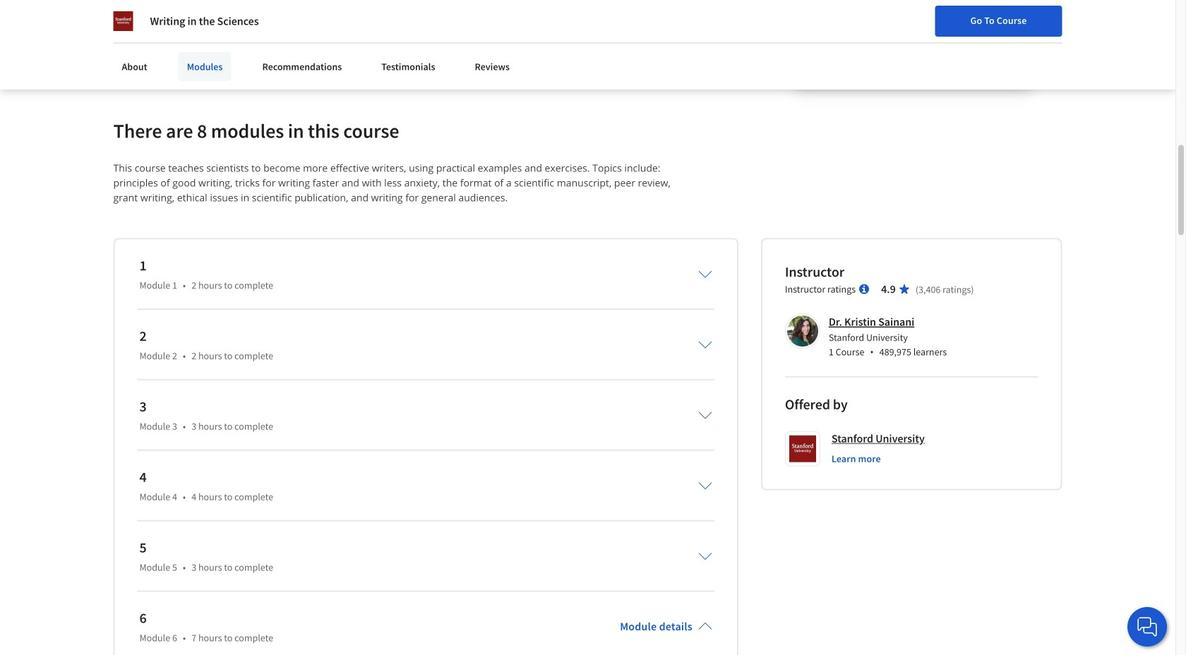 Task type: describe. For each thing, give the bounding box(es) containing it.
coursera image
[[113, 12, 203, 34]]

coursera career certificate image
[[795, 0, 1030, 87]]



Task type: locate. For each thing, give the bounding box(es) containing it.
stanford university image
[[113, 11, 133, 31]]

dr. kristin sainani image
[[787, 316, 818, 347]]



Task type: vqa. For each thing, say whether or not it's contained in the screenshot.
THE DR. KRISTIN SAINANI 'icon'
yes



